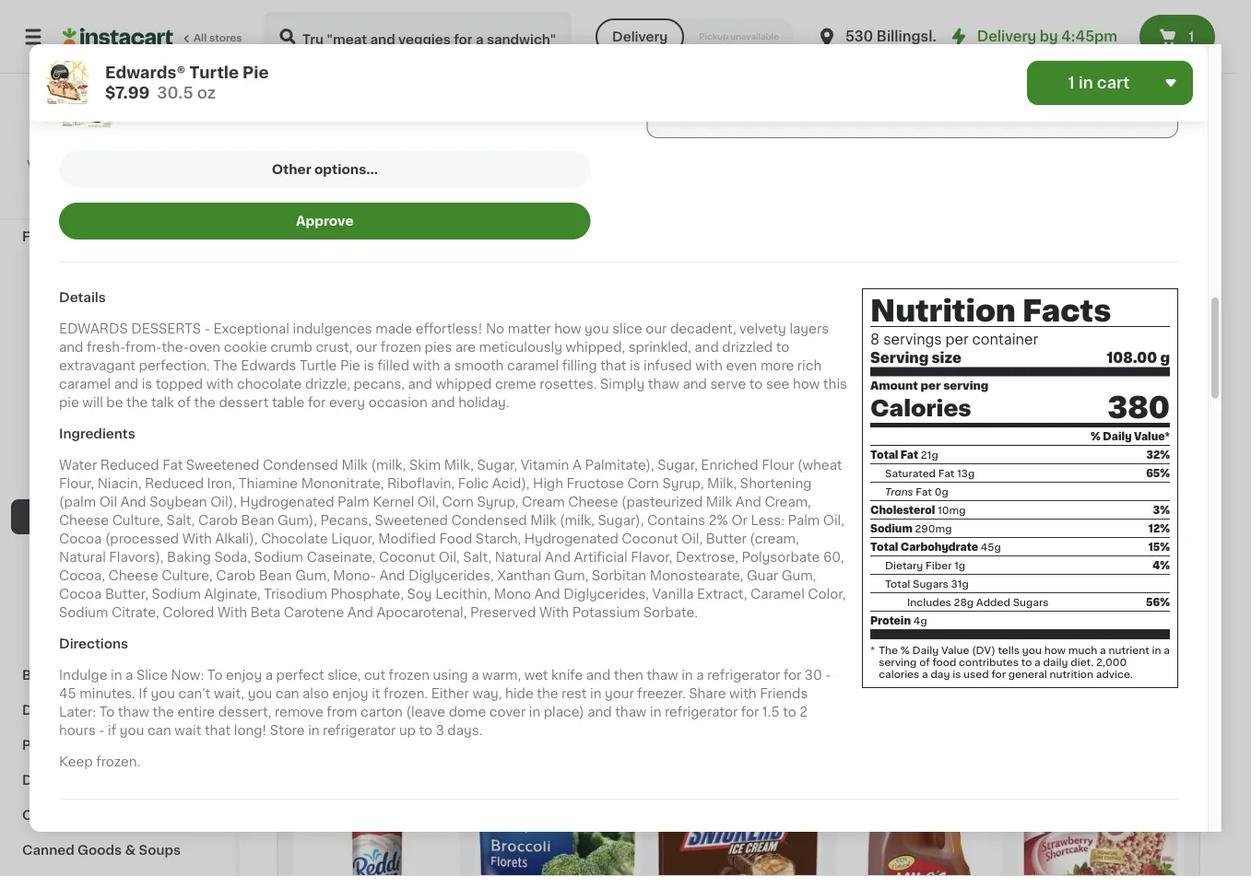 Task type: locate. For each thing, give the bounding box(es) containing it.
butter, inside sara lee pound cake, all butter, family size
[[1028, 599, 1071, 612]]

daily left value*
[[1103, 431, 1132, 442]]

0 vertical spatial sugars
[[913, 579, 949, 589]]

& right view
[[59, 160, 70, 173]]

to down minutes.
[[99, 706, 115, 719]]

0 horizontal spatial milk,
[[444, 459, 474, 472]]

turtle for edwards® turtle pie $7.99 30.5 oz
[[189, 65, 239, 81]]

6 inside 6 marie callender's dutch apple pie frozen dessert
[[850, 250, 864, 269]]

2 horizontal spatial turtle
[[906, 580, 944, 593]]

that down the entire
[[205, 725, 231, 737]]

and
[[120, 496, 146, 509], [736, 496, 761, 509], [545, 551, 571, 564], [379, 570, 405, 583], [534, 588, 560, 601], [347, 606, 373, 619]]

dessert inside 6 marie callender's dutch apple pie frozen dessert
[[951, 292, 1003, 305]]

0 horizontal spatial butter,
[[105, 588, 148, 601]]

bean
[[241, 514, 274, 527], [259, 570, 292, 583]]

marie inside 6 marie callender's pumpkin pie frozen dessert
[[1028, 274, 1064, 287]]

reduced
[[100, 459, 159, 472], [145, 477, 204, 490]]

1 horizontal spatial to
[[207, 669, 223, 682]]

dessert down pumpkin
[[1098, 292, 1149, 305]]

2 vertical spatial how
[[1044, 645, 1066, 656]]

sugars up "includes"
[[913, 579, 949, 589]]

1 callender's from the left
[[879, 274, 952, 287]]

extract,
[[697, 588, 747, 601]]

36 oz for (690)
[[277, 21, 305, 31]]

be
[[106, 396, 123, 409]]

2 vertical spatial of
[[919, 657, 930, 668]]

1 vertical spatial chocolate
[[516, 292, 584, 305]]

how right (27)
[[554, 323, 581, 335]]

canned goods & soups
[[22, 845, 181, 857]]

$ 7 99 for edwards® edwards premium desserts cookies and crème pie
[[468, 556, 502, 575]]

1 vertical spatial sugars
[[1013, 597, 1049, 608]]

frozen inside 6 marie callender's pumpkin pie frozen dessert
[[1051, 292, 1095, 305]]

0 horizontal spatial 8
[[464, 346, 471, 356]]

2 marie from the left
[[1028, 274, 1064, 287]]

with right share in the bottom of the page
[[729, 688, 757, 701]]

edwards® hershey's chocolate créme pie image
[[59, 74, 114, 129]]

1 vertical spatial 36
[[840, 40, 853, 50]]

you up dessert,
[[248, 688, 272, 701]]

all inside sara lee pound cake, all butter, family size
[[1171, 580, 1187, 593]]

3 gum, from the left
[[782, 570, 816, 583]]

fat for saturated fat 13g
[[938, 468, 955, 478]]

0 horizontal spatial sponsored badge image
[[652, 324, 708, 335]]

x
[[661, 40, 667, 50]]

if inside indulge in a slice now: to enjoy a perfect slice, cut frozen using a warm, wet knife and then thaw in a refrigerator for 30 - 45 minutes. if you can't wait, you can also enjoy it frozen. either way, hide the rest in your freezer. share with friends later: to thaw the entire dessert, remove from carton (leave dome cover in place) and thaw in refrigerator for 1.5 to 2 hours - if you can wait that long! store in refrigerator up to 3 days.
[[139, 688, 147, 701]]

trans
[[885, 487, 913, 497]]

6 left the 79
[[1038, 556, 1051, 575]]

riboflavin,
[[387, 477, 455, 490]]

2,000
[[1096, 657, 1127, 668]]

turtle inside edwards® turtle pie $7.99 30.5 oz
[[189, 65, 239, 81]]

3 $ from the left
[[656, 557, 663, 567]]

frozen right cut
[[389, 669, 430, 682]]

0 vertical spatial hydrogenated
[[240, 496, 334, 509]]

1 vertical spatial to
[[99, 706, 115, 719]]

1 $ from the left
[[280, 557, 287, 567]]

frozen. inside indulge in a slice now: to enjoy a perfect slice, cut frozen using a warm, wet knife and then thaw in a refrigerator for 30 - 45 minutes. if you can't wait, you can also enjoy it frozen. either way, hide the rest in your freezer. share with friends later: to thaw the entire dessert, remove from carton (leave dome cover in place) and thaw in refrigerator for 1.5 to 2 hours - if you can wait that long! store in refrigerator up to 3 days.
[[384, 688, 428, 701]]

corn up '(pasteurized'
[[627, 477, 659, 490]]

0 horizontal spatial daily
[[912, 645, 939, 656]]

edwards® for 25.5
[[125, 86, 189, 99]]

oz inside edwards® hershey's chocolate créme pie 25.5 oz
[[157, 104, 172, 117]]

0 vertical spatial frozen
[[380, 341, 421, 354]]

edwards® inside edwards® turtle pie $7.99 30.5 oz
[[105, 65, 186, 81]]

15%
[[1149, 542, 1170, 552]]

soybean
[[150, 496, 207, 509]]

2 $ 7 99 from the left
[[468, 556, 502, 575]]

1 99 from the left
[[301, 557, 315, 567]]

$ for favorite day creme brulee
[[280, 557, 287, 567]]

snacks
[[22, 195, 70, 208], [80, 336, 127, 349]]

dairy & eggs link
[[11, 79, 224, 114]]

1 vertical spatial edwards
[[531, 580, 586, 593]]

long!
[[234, 725, 267, 737]]

remove
[[275, 706, 323, 719]]

edwards inside the edwards® edwards premium desserts cookies and crème pie
[[531, 580, 586, 593]]

of down topped on the top left
[[178, 396, 191, 409]]

can up "remove"
[[275, 688, 299, 701]]

2 $ from the left
[[468, 557, 475, 567]]

0 horizontal spatial all
[[194, 33, 207, 43]]

frozen inside "link"
[[33, 546, 77, 559]]

108.00 g
[[1107, 352, 1170, 365]]

1 horizontal spatial 38
[[840, 328, 853, 338]]

refrigerator down from
[[323, 725, 396, 737]]

cream down high
[[522, 496, 565, 509]]

(milk,
[[371, 459, 406, 472], [560, 514, 595, 527]]

with down alginate,
[[218, 606, 247, 619]]

0 vertical spatial that
[[600, 359, 627, 372]]

a left the slice
[[125, 669, 133, 682]]

0 horizontal spatial desserts
[[80, 511, 139, 524]]

and up or
[[736, 496, 761, 509]]

size
[[932, 352, 962, 365]]

$
[[280, 557, 287, 567], [468, 557, 475, 567], [656, 557, 663, 567], [843, 557, 850, 567], [1031, 557, 1038, 567]]

and up phosphate,
[[379, 570, 405, 583]]

1 horizontal spatial snacks
[[80, 336, 127, 349]]

of inside edwards desserts - exceptional indulgences made effortless! no matter how you slice our decadent, velvety layers and fresh-from-the-oven cookie crumb crust, our frozen pies are meticulously whipped, sprinkled, and drizzled to extravagant perfection. the edwards turtle pie is filled with a smooth caramel filling that is infused with even more rich caramel and is topped with chocolate drizzle, pecans, and whipped creme rosettes. simply thaw and serve to see how this pie will be the talk of the dessert table for every occasion and holiday.
[[178, 396, 191, 409]]

0 horizontal spatial if
[[59, 33, 70, 49]]

total
[[870, 450, 898, 460], [870, 542, 898, 552], [885, 579, 910, 589]]

pie right crème
[[595, 617, 615, 630]]

dry
[[22, 775, 46, 787]]

1 inside button
[[1189, 30, 1194, 43]]

2 horizontal spatial gum,
[[782, 570, 816, 583]]

dietary fiber 1g
[[885, 561, 965, 571]]

condensed up starch,
[[451, 514, 527, 527]]

2 inside indulge in a slice now: to enjoy a perfect slice, cut frozen using a warm, wet knife and then thaw in a refrigerator for 30 - 45 minutes. if you can't wait, you can also enjoy it frozen. either way, hide the rest in your freezer. share with friends later: to thaw the entire dessert, remove from carton (leave dome cover in place) and thaw in refrigerator for 1.5 to 2 hours - if you can wait that long! store in refrigerator up to 3 days.
[[800, 706, 808, 719]]

per up calories
[[921, 381, 941, 391]]

edwards inside edwards desserts - exceptional indulgences made effortless! no matter how you slice our decadent, velvety layers and fresh-from-the-oven cookie crumb crust, our frozen pies are meticulously whipped, sprinkled, and drizzled to extravagant perfection. the edwards turtle pie is filled with a smooth caramel filling that is infused with even more rich caramel and is topped with chocolate drizzle, pecans, and whipped creme rosettes. simply thaw and serve to see how this pie will be the talk of the dessert table for every occasion and holiday.
[[241, 359, 296, 372]]

1 vertical spatial 2
[[277, 617, 283, 627]]

pricing
[[54, 159, 91, 169]]

0 vertical spatial all
[[194, 33, 207, 43]]

1 horizontal spatial serving
[[943, 381, 989, 391]]

36 down "facts"
[[1028, 328, 1041, 338]]

frozen for frozen breakfast
[[33, 441, 77, 454]]

snacks inside 'link'
[[22, 195, 70, 208]]

frozen for frozen desserts
[[33, 511, 77, 524]]

total for dietary fiber 1g
[[870, 542, 898, 552]]

the right be
[[126, 396, 148, 409]]

all inside all stores link
[[194, 33, 207, 43]]

1 horizontal spatial $ 7 99
[[468, 556, 502, 575]]

special
[[647, 33, 706, 49]]

% up calories
[[901, 645, 910, 656]]

minutes.
[[79, 688, 135, 701]]

0 vertical spatial if
[[59, 33, 70, 49]]

desserts down oil
[[80, 511, 139, 524]]

1 7 from the left
[[287, 556, 299, 575]]

the down the wet
[[537, 688, 558, 701]]

dessert down dutch
[[951, 292, 1003, 305]]

thaw down minutes.
[[118, 706, 149, 719]]

coconut up flavor,
[[622, 533, 678, 546]]

2 inside favorite day creme brulee 2 each
[[277, 617, 283, 627]]

I would like my shopper to... text field
[[647, 74, 1178, 138]]

0 vertical spatial cream
[[56, 301, 99, 313]]

turtle inside edwards desserts - exceptional indulgences made effortless! no matter how you slice our decadent, velvety layers and fresh-from-the-oven cookie crumb crust, our frozen pies are meticulously whipped, sprinkled, and drizzled to extravagant perfection. the edwards turtle pie is filled with a smooth caramel filling that is infused with even more rich caramel and is topped with chocolate drizzle, pecans, and whipped creme rosettes. simply thaw and serve to see how this pie will be the talk of the dessert table for every occasion and holiday.
[[300, 359, 337, 372]]

$ for edwards® edwards premium desserts cookies and crème pie
[[468, 557, 475, 567]]

dish
[[652, 599, 681, 612]]

with down meat & seafood
[[76, 174, 98, 184]]

and down your
[[588, 706, 612, 719]]

- right 30 at the right bottom
[[826, 669, 831, 682]]

product group
[[652, 67, 825, 339], [840, 67, 1013, 357], [1028, 67, 1200, 357], [277, 373, 450, 629], [464, 373, 637, 665], [652, 373, 825, 668], [840, 373, 1013, 628], [1028, 373, 1200, 629], [293, 773, 460, 877], [474, 773, 641, 877], [655, 773, 822, 877], [836, 773, 1003, 877], [1018, 773, 1184, 877]]

cookie
[[464, 311, 510, 324]]

99 left dietary
[[864, 557, 878, 567]]

gum, up trisodium
[[295, 570, 330, 583]]

6 for 6 marie callender's dutch apple pie frozen dessert
[[850, 250, 864, 269]]

$ 7 99 for edwards® turtle pie
[[843, 556, 878, 575]]

a up way, in the bottom of the page
[[471, 669, 479, 682]]

pie inside 6 marie callender's dutch apple pie frozen dessert
[[881, 292, 901, 305]]

30.5 right $7.99
[[157, 85, 193, 101]]

3 99 from the left
[[864, 557, 878, 567]]

$ for pillsbury pie crusts, deep dish
[[656, 557, 663, 567]]

0 horizontal spatial 1
[[927, 389, 932, 402]]

7 for edwards® edwards premium desserts cookies and crème pie
[[475, 556, 486, 575]]

7 for favorite day creme brulee
[[287, 556, 299, 575]]

1 horizontal spatial that
[[600, 359, 627, 372]]

0 vertical spatial milk,
[[444, 459, 474, 472]]

marie up apple
[[840, 274, 876, 287]]

fat up soybean
[[163, 459, 183, 472]]

reduced up niacin,
[[100, 459, 159, 472]]

(2.91k)
[[533, 7, 568, 17], [908, 313, 944, 323]]

0 horizontal spatial 7
[[287, 556, 299, 575]]

0 vertical spatial bean
[[241, 514, 274, 527]]

2 down 'friends'
[[800, 706, 808, 719]]

2 horizontal spatial 99
[[864, 557, 878, 567]]

rich
[[797, 359, 822, 372]]

mononitrate,
[[301, 477, 384, 490]]

2 callender's from the left
[[1067, 274, 1140, 287]]

&
[[61, 90, 72, 103], [59, 160, 70, 173], [73, 195, 84, 208], [493, 274, 504, 287], [103, 301, 113, 313], [117, 476, 127, 489], [129, 546, 139, 559], [126, 581, 137, 594], [97, 775, 108, 787], [107, 810, 118, 822], [125, 845, 136, 857]]

None search field
[[264, 11, 572, 63]]

2 dessert from the left
[[1098, 292, 1149, 305]]

hydrogenated
[[240, 496, 334, 509], [524, 533, 618, 546]]

edwards desserts - exceptional indulgences made effortless! no matter how you slice our decadent, velvety layers and fresh-from-the-oven cookie crumb crust, our frozen pies are meticulously whipped, sprinkled, and drizzled to extravagant perfection. the edwards turtle pie is filled with a smooth caramel filling that is infused with even more rich caramel and is topped with chocolate drizzle, pecans, and whipped creme rosettes. simply thaw and serve to see how this pie will be the talk of the dessert table for every occasion and holiday.
[[59, 323, 847, 409]]

bean up trisodium
[[259, 570, 292, 583]]

natural
[[59, 551, 106, 564], [495, 551, 542, 564]]

0 horizontal spatial -
[[99, 725, 105, 737]]

2 horizontal spatial milk
[[706, 496, 732, 509]]

0 horizontal spatial seafood
[[73, 160, 129, 173]]

chocolate down jerry's
[[516, 292, 584, 305]]

total for saturated fat 13g
[[870, 450, 898, 460]]

sodium down cholesterol
[[870, 524, 913, 534]]

2 99 from the left
[[488, 557, 502, 567]]

1 horizontal spatial delivery
[[977, 30, 1037, 43]]

1 inside field
[[1068, 75, 1075, 91]]

6 marie callender's pumpkin pie frozen dessert
[[1028, 250, 1200, 305]]

1 horizontal spatial salt,
[[463, 551, 491, 564]]

salt, down soybean
[[167, 514, 195, 527]]

dessert inside 6 marie callender's pumpkin pie frozen dessert
[[1098, 292, 1149, 305]]

1 horizontal spatial daily
[[1103, 431, 1132, 442]]

turtle up "includes"
[[906, 580, 944, 593]]

edwards® inside edwards® hershey's chocolate créme pie 25.5 oz
[[125, 86, 189, 99]]

stores
[[209, 33, 242, 43]]

edwards up chocolate
[[241, 359, 296, 372]]

butter, down sara
[[1028, 599, 1071, 612]]

3 inside the product group
[[663, 556, 675, 575]]

edwards® inside the edwards® edwards premium desserts cookies and crème pie
[[464, 580, 528, 593]]

3 7 from the left
[[850, 556, 862, 575]]

sodium
[[870, 524, 913, 534], [254, 551, 303, 564], [152, 588, 201, 601], [59, 606, 108, 619]]

the inside * the % daily value (dv) tells you how much a nutrient in a serving of food contributes to a daily diet. 2,000 calories a day is used for general nutrition advice.
[[879, 645, 898, 656]]

2 horizontal spatial sponsored badge image
[[1028, 341, 1083, 352]]

0 horizontal spatial 2
[[277, 617, 283, 627]]

30.5 inside edwards® turtle pie $7.99 30.5 oz
[[157, 85, 193, 101]]

36 left billingsley
[[840, 40, 853, 50]]

chocolate inside 5 ben & jerry's dough chunks chocolate chip cookie dough chunks
[[516, 292, 584, 305]]

& up citrate,
[[126, 581, 137, 594]]

dough up (27)
[[513, 311, 557, 324]]

if
[[108, 725, 116, 737]]

1 dessert from the left
[[951, 292, 1003, 305]]

reduced up soybean
[[145, 477, 204, 490]]

6 inside button
[[663, 250, 676, 269]]

1 vertical spatial the
[[879, 645, 898, 656]]

$ inside $ 6 79
[[1031, 557, 1038, 567]]

0 vertical spatial syrup,
[[662, 477, 704, 490]]

0 vertical spatial palm
[[338, 496, 369, 509]]

total sugars 31g
[[885, 579, 969, 589]]

general
[[1009, 669, 1047, 679]]

and up xanthan
[[545, 551, 571, 564]]

0 horizontal spatial $ 7 99
[[280, 556, 315, 575]]

snacks down view
[[22, 195, 70, 208]]

serving inside * the % daily value (dv) tells you how much a nutrient in a serving of food contributes to a daily diet. 2,000 calories a day is used for general nutrition advice.
[[879, 657, 917, 668]]

sponsored badge image
[[652, 324, 708, 335], [840, 341, 896, 352], [1028, 341, 1083, 352]]

can left wait
[[147, 725, 171, 737]]

3 $ 7 99 from the left
[[843, 556, 878, 575]]

& inside 5 ben & jerry's dough chunks chocolate chip cookie dough chunks
[[493, 274, 504, 287]]

carob
[[198, 514, 238, 527], [216, 570, 256, 583]]

edwards® up "30.5 oz"
[[840, 580, 903, 593]]

3 inside indulge in a slice now: to enjoy a perfect slice, cut frozen using a warm, wet knife and then thaw in a refrigerator for 30 - 45 minutes. if you can't wait, you can also enjoy it frozen. either way, hide the rest in your freezer. share with friends later: to thaw the entire dessert, remove from carton (leave dome cover in place) and thaw in refrigerator for 1.5 to 2 hours - if you can wait that long! store in refrigerator up to 3 days.
[[436, 725, 444, 737]]

2 horizontal spatial 1
[[1189, 30, 1194, 43]]

36 up with...
[[277, 21, 290, 31]]

& inside frozen broths & juice concentrate
[[126, 581, 137, 594]]

1 horizontal spatial 3
[[663, 556, 675, 575]]

32%
[[1147, 450, 1170, 460]]

salt, down starch,
[[463, 551, 491, 564]]

cheese
[[568, 496, 618, 509], [59, 514, 109, 527], [108, 570, 158, 583]]

layers
[[790, 323, 829, 335]]

pecans,
[[320, 514, 372, 527]]

1 vertical spatial hydrogenated
[[524, 533, 618, 546]]

frozen. up (leave
[[384, 688, 428, 701]]

1 horizontal spatial sugar,
[[658, 459, 698, 472]]

rosettes.
[[540, 378, 597, 391]]

$ for edwards® turtle pie
[[843, 557, 850, 567]]

keep frozen.
[[59, 756, 140, 769]]

delivery by 4:45pm link
[[948, 26, 1117, 48]]

& left sauces at the left
[[107, 810, 118, 822]]

billingsley
[[877, 30, 950, 43]]

a right nutrient
[[1164, 645, 1170, 656]]

1 horizontal spatial 7
[[475, 556, 486, 575]]

1 vertical spatial palm
[[788, 514, 820, 527]]

2 x 2.67 oz
[[652, 40, 706, 50]]

99 for edwards® turtle pie
[[864, 557, 878, 567]]

chocolate
[[237, 378, 302, 391]]

1 vertical spatial meat
[[80, 476, 113, 489]]

desserts
[[80, 511, 139, 524], [525, 599, 584, 612]]

6 inside 6 marie callender's pumpkin pie frozen dessert
[[1038, 250, 1051, 269]]

0 horizontal spatial frozen.
[[96, 756, 140, 769]]

- up the oven
[[204, 323, 210, 335]]

day
[[931, 669, 950, 679]]

remove edwards® turtle pie image
[[874, 384, 897, 406]]

1 ct
[[927, 389, 949, 402]]

1 vertical spatial 30.5
[[840, 615, 863, 625]]

oz inside edwards® turtle pie $7.99 30.5 oz
[[197, 85, 216, 101]]

to inside * the % daily value (dv) tells you how much a nutrient in a serving of food contributes to a daily diet. 2,000 calories a day is used for general nutrition advice.
[[1021, 657, 1032, 668]]

1 horizontal spatial natural
[[495, 551, 542, 564]]

(27)
[[533, 331, 552, 341]]

$ up favorite
[[280, 557, 287, 567]]

in inside * the % daily value (dv) tells you how much a nutrient in a serving of food contributes to a daily diet. 2,000 calories a day is used for general nutrition advice.
[[1152, 645, 1161, 656]]

gum, down artificial
[[554, 570, 589, 583]]

hydrogenated up artificial
[[524, 533, 618, 546]]

0 vertical spatial can
[[275, 688, 299, 701]]

1 cocoa from the top
[[59, 533, 102, 546]]

0 horizontal spatial dessert
[[951, 292, 1003, 305]]

container
[[972, 333, 1038, 346]]

fiber
[[926, 561, 952, 571]]

1 $ 7 99 from the left
[[280, 556, 315, 575]]

1 natural from the left
[[59, 551, 106, 564]]

0 horizontal spatial 36 oz
[[277, 21, 305, 31]]

syrup, down acid),
[[477, 496, 519, 509]]

condiments
[[22, 810, 104, 822]]

milk down high
[[530, 514, 556, 527]]

1 vertical spatial carob
[[216, 570, 256, 583]]

how inside * the % daily value (dv) tells you how much a nutrient in a serving of food contributes to a daily diet. 2,000 calories a day is used for general nutrition advice.
[[1044, 645, 1066, 656]]

you inside * the % daily value (dv) tells you how much a nutrient in a serving of food contributes to a daily diet. 2,000 calories a day is used for general nutrition advice.
[[1022, 645, 1042, 656]]

0 horizontal spatial natural
[[59, 551, 106, 564]]

0 vertical spatial (2.91k)
[[533, 7, 568, 17]]

0 horizontal spatial %
[[901, 645, 910, 656]]

1 for 1
[[1189, 30, 1194, 43]]

of
[[105, 33, 122, 49], [178, 396, 191, 409], [919, 657, 930, 668]]

is right day
[[953, 669, 961, 679]]

the down 'cookie'
[[213, 359, 237, 372]]

delivery inside button
[[612, 30, 668, 43]]

goods inside 'link'
[[78, 845, 122, 857]]

$ down food
[[468, 557, 475, 567]]

crust,
[[316, 341, 353, 354]]

$ for sara lee pound cake, all butter, family size
[[1031, 557, 1038, 567]]

palm up pecans,
[[338, 496, 369, 509]]

0 horizontal spatial 38 oz
[[464, 21, 493, 31]]

serving
[[870, 352, 929, 365]]

freezer.
[[637, 688, 686, 701]]

cream inside water reduced fat sweetened condensed milk (milk, skim milk, sugar, vitamin a palmitate), sugar, enriched flour (wheat flour, niacin, reduced iron, thiamine mononitrate, riboflavin, folic acid), high fructose corn syrup, milk, shortening (palm oil and soybean oil), hydrogenated palm kernel oil, corn syrup, cream cheese (pasteurized milk and cream, cheese culture, salt, carob bean gum), pecans, sweetened condensed milk (milk, sugar), contains 2% or less: palm oil, cocoa (processed with alkali), chocolate liquor, modified food starch, hydrogenated coconut oil, butter (cream, natural flavors), baking soda, sodium caseinate, coconut oil, salt, natural and artificial flavor, dextrose, polysorbate 60, cocoa, cheese culture, carob bean gum, mono- and diglycerides, xanthan gum, sorbitan monostearate, guar gum, cocoa butter, sodium alginate, trisodium phosphate, soy lecithin, mono and diglycerides, vanilla extract, caramel color, sodium citrate, colored with beta carotene and apocarotenal, preserved with potassium sorbate.
[[522, 496, 565, 509]]

1 horizontal spatial diglycerides,
[[564, 588, 649, 601]]

0 vertical spatial 30.5
[[157, 85, 193, 101]]

7 for edwards® turtle pie
[[850, 556, 862, 575]]

100% satisfaction guarantee button
[[29, 186, 206, 205]]

fat left 0g
[[916, 487, 932, 497]]

marie up "facts"
[[1028, 274, 1064, 287]]

premium
[[464, 599, 522, 612]]

pie inside edwards desserts - exceptional indulgences made effortless! no matter how you slice our decadent, velvety layers and fresh-from-the-oven cookie crumb crust, our frozen pies are meticulously whipped, sprinkled, and drizzled to extravagant perfection. the edwards turtle pie is filled with a smooth caramel filling that is infused with even more rich caramel and is topped with chocolate drizzle, pecans, and whipped creme rosettes. simply thaw and serve to see how this pie will be the talk of the dessert table for every occasion and holiday.
[[340, 359, 360, 372]]

2 vertical spatial 1
[[927, 389, 932, 402]]

goods down the condiments & sauces
[[78, 845, 122, 857]]

6 for 6 marie callender's pumpkin pie frozen dessert
[[1038, 250, 1051, 269]]

1 vertical spatial per
[[921, 381, 941, 391]]

flavor,
[[631, 551, 673, 564]]

deli link
[[11, 693, 224, 728]]

1 horizontal spatial dessert
[[1098, 292, 1149, 305]]

% daily value*
[[1091, 431, 1170, 442]]

99 for favorite day creme brulee
[[301, 557, 315, 567]]

diglycerides, up lecithin,
[[408, 570, 494, 583]]

$ left 89 at the right
[[656, 557, 663, 567]]

frozen inside frozen broths & juice concentrate
[[33, 581, 77, 594]]

1 horizontal spatial sponsored badge image
[[840, 341, 896, 352]]

0 horizontal spatial how
[[554, 323, 581, 335]]

marie inside 6 marie callender's dutch apple pie frozen dessert
[[840, 274, 876, 287]]

1 horizontal spatial 8
[[870, 333, 880, 346]]

1 horizontal spatial how
[[793, 378, 820, 391]]

carob down soda,
[[216, 570, 256, 583]]

1 horizontal spatial 36 oz
[[840, 40, 868, 50]]

meticulously
[[479, 341, 562, 354]]

0 horizontal spatial turtle
[[189, 65, 239, 81]]

callender's inside 6 marie callender's dutch apple pie frozen dessert
[[879, 274, 952, 287]]

callender's inside 6 marie callender's pumpkin pie frozen dessert
[[1067, 274, 1140, 287]]

36 oz for (115)
[[840, 40, 868, 50]]

pillsbury
[[652, 580, 708, 593]]

$ inside $ 3 89
[[656, 557, 663, 567]]

for down contributes
[[992, 669, 1006, 679]]

edwards® edwards premium desserts cookies and crème pie
[[464, 580, 615, 630]]

color,
[[808, 588, 846, 601]]

1 vertical spatial of
[[178, 396, 191, 409]]

cocoa,
[[59, 570, 105, 583]]

a inside edwards desserts - exceptional indulgences made effortless! no matter how you slice our decadent, velvety layers and fresh-from-the-oven cookie crumb crust, our frozen pies are meticulously whipped, sprinkled, and drizzled to extravagant perfection. the edwards turtle pie is filled with a smooth caramel filling that is infused with even more rich caramel and is topped with chocolate drizzle, pecans, and whipped creme rosettes. simply thaw and serve to see how this pie will be the talk of the dessert table for every occasion and holiday.
[[443, 359, 451, 372]]

fat for trans fat 0g
[[916, 487, 932, 497]]

g
[[1160, 352, 1170, 365]]

our up sprinkled, on the right of page
[[646, 323, 667, 335]]

sponsored badge image for 6 marie callender's pumpkin pie frozen dessert
[[1028, 341, 1083, 352]]

all
[[194, 33, 207, 43], [1171, 580, 1187, 593]]

5 $ from the left
[[1031, 557, 1038, 567]]

530
[[845, 30, 873, 43]]

4 $ from the left
[[843, 557, 850, 567]]

1 marie from the left
[[840, 274, 876, 287]]

6 up "facts"
[[1038, 250, 1051, 269]]

1 horizontal spatial marie
[[1028, 274, 1064, 287]]

table
[[272, 396, 305, 409]]

0 horizontal spatial palm
[[338, 496, 369, 509]]

canned
[[22, 845, 74, 857]]

oil, down 'riboflavin,'
[[418, 496, 439, 509]]

1 vertical spatial diglycerides,
[[564, 588, 649, 601]]

36 oz left billingsley
[[840, 40, 868, 50]]

view
[[27, 159, 52, 169]]

milk, up folic
[[444, 459, 474, 472]]

2 natural from the left
[[495, 551, 542, 564]]

polysorbate
[[742, 551, 820, 564]]

if down the slice
[[139, 688, 147, 701]]

serving down size
[[943, 381, 989, 391]]

2 7 from the left
[[475, 556, 486, 575]]

liquor,
[[331, 533, 375, 546]]

kernel
[[373, 496, 414, 509]]

$ 7 99 up favorite
[[280, 556, 315, 575]]

45g
[[981, 542, 1001, 552]]

delivery for delivery
[[612, 30, 668, 43]]

value*
[[1134, 431, 1170, 442]]

butter, inside water reduced fat sweetened condensed milk (milk, skim milk, sugar, vitamin a palmitate), sugar, enriched flour (wheat flour, niacin, reduced iron, thiamine mononitrate, riboflavin, folic acid), high fructose corn syrup, milk, shortening (palm oil and soybean oil), hydrogenated palm kernel oil, corn syrup, cream cheese (pasteurized milk and cream, cheese culture, salt, carob bean gum), pecans, sweetened condensed milk (milk, sugar), contains 2% or less: palm oil, cocoa (processed with alkali), chocolate liquor, modified food starch, hydrogenated coconut oil, butter (cream, natural flavors), baking soda, sodium caseinate, coconut oil, salt, natural and artificial flavor, dextrose, polysorbate 60, cocoa, cheese culture, carob bean gum, mono- and diglycerides, xanthan gum, sorbitan monostearate, guar gum, cocoa butter, sodium alginate, trisodium phosphate, soy lecithin, mono and diglycerides, vanilla extract, caramel color, sodium citrate, colored with beta carotene and apocarotenal, preserved with potassium sorbate.
[[105, 588, 148, 601]]

carbohydrate
[[901, 542, 978, 552]]

thiamine
[[239, 477, 298, 490]]

that inside indulge in a slice now: to enjoy a perfect slice, cut frozen using a warm, wet knife and then thaw in a refrigerator for 30 - 45 minutes. if you can't wait, you can also enjoy it frozen. either way, hide the rest in your freezer. share with friends later: to thaw the entire dessert, remove from carton (leave dome cover in place) and thaw in refrigerator for 1.5 to 2 hours - if you can wait that long! store in refrigerator up to 3 days.
[[205, 725, 231, 737]]

iron,
[[207, 477, 235, 490]]

frozen for frozen broths & juice concentrate
[[33, 581, 77, 594]]

1 vertical spatial desserts
[[525, 599, 584, 612]]

2 horizontal spatial 36
[[1028, 328, 1041, 338]]

our right crust,
[[356, 341, 377, 354]]

0 vertical spatial sweetened
[[186, 459, 259, 472]]

2 horizontal spatial 2
[[800, 706, 808, 719]]

you
[[585, 323, 609, 335], [1022, 645, 1042, 656], [151, 688, 175, 701], [248, 688, 272, 701], [120, 725, 144, 737]]

enjoy up wait,
[[226, 669, 262, 682]]

1 sugar, from the left
[[477, 459, 517, 472]]



Task type: vqa. For each thing, say whether or not it's contained in the screenshot.
'(8)'
no



Task type: describe. For each thing, give the bounding box(es) containing it.
butter
[[706, 533, 747, 546]]

dome
[[449, 706, 486, 719]]

0 horizontal spatial chunks
[[464, 292, 513, 305]]

in inside field
[[1079, 75, 1093, 91]]

edwards® turtle pie $7.99 30.5 oz
[[105, 65, 269, 101]]

hide
[[505, 688, 534, 701]]

perfect
[[276, 669, 324, 682]]

phosphate,
[[330, 588, 404, 601]]

cream,
[[765, 496, 811, 509]]

delivery button
[[596, 18, 684, 55]]

trisodium
[[264, 588, 327, 601]]

% inside * the % daily value (dv) tells you how much a nutrient in a serving of food contributes to a daily diet. 2,000 calories a day is used for general nutrition advice.
[[901, 645, 910, 656]]

2 vertical spatial 36
[[1028, 328, 1041, 338]]

0 vertical spatial milk
[[342, 459, 368, 472]]

oil, up dextrose,
[[681, 533, 703, 546]]

seafood inside meat & seafood link
[[73, 160, 129, 173]]

your
[[605, 688, 634, 701]]

with inside view pricing policy. not affiliated with instacart.
[[76, 174, 98, 184]]

89
[[677, 557, 691, 567]]

saturated fat 13g
[[885, 468, 975, 478]]

edwards® turtle pie
[[840, 580, 967, 593]]

1 horizontal spatial chunks
[[560, 311, 609, 324]]

for left the 1.5
[[741, 706, 759, 719]]

sara
[[1028, 580, 1056, 593]]

0 vertical spatial (milk,
[[371, 459, 406, 472]]

& up edwards
[[103, 301, 113, 313]]

2 vertical spatial 36 oz
[[1028, 328, 1056, 338]]

family
[[1074, 599, 1117, 612]]

calories
[[870, 397, 971, 419]]

you right if
[[120, 725, 144, 737]]

1 vertical spatial snacks
[[80, 336, 127, 349]]

pie inside pillsbury pie crusts, deep dish
[[711, 580, 731, 593]]

if out of stock, replace with...
[[59, 33, 291, 49]]

36 for (115)
[[840, 40, 853, 50]]

other options... button
[[59, 151, 591, 188]]

seafood inside frozen meat & seafood link
[[130, 476, 185, 489]]

prepared foods link
[[11, 728, 224, 763]]

$ 6 79
[[1031, 556, 1066, 575]]

includes
[[907, 597, 951, 608]]

service type group
[[596, 18, 794, 55]]

1 vertical spatial milk
[[706, 496, 732, 509]]

to left see at top
[[749, 378, 763, 391]]

total fat 21g
[[870, 450, 938, 460]]

1 horizontal spatial 2
[[652, 40, 658, 50]]

& up oil
[[117, 476, 127, 489]]

either
[[431, 688, 469, 701]]

frequently bought together section
[[277, 713, 1200, 877]]

with up dessert
[[206, 378, 234, 391]]

oil, up 60,
[[823, 514, 844, 527]]

2 vertical spatial cheese
[[108, 570, 158, 583]]

soda,
[[214, 551, 251, 564]]

1 vertical spatial dough
[[513, 311, 557, 324]]

daily inside * the % daily value (dv) tells you how much a nutrient in a serving of food contributes to a daily diet. 2,000 calories a day is used for general nutrition advice.
[[912, 645, 939, 656]]

6 marie callender's dutch apple pie frozen dessert
[[840, 250, 1003, 305]]

1 vertical spatial -
[[826, 669, 831, 682]]

1 horizontal spatial %
[[1091, 431, 1101, 442]]

a left day
[[922, 669, 928, 679]]

380
[[1108, 394, 1170, 423]]

is up talk
[[142, 378, 152, 391]]

2 vertical spatial refrigerator
[[323, 725, 396, 737]]

made
[[376, 323, 412, 335]]

produce link
[[11, 44, 224, 79]]

citrate,
[[112, 606, 159, 619]]

fat for total fat 21g
[[901, 450, 918, 460]]

favorite day creme brulee 2 each
[[277, 580, 405, 627]]

0 vertical spatial of
[[105, 33, 122, 49]]

1 vertical spatial refrigerator
[[665, 706, 738, 719]]

0 vertical spatial salt,
[[167, 514, 195, 527]]

0 vertical spatial daily
[[1103, 431, 1132, 442]]

broths
[[80, 581, 123, 594]]

(114)
[[720, 25, 743, 35]]

12%
[[1149, 524, 1170, 534]]

in up share in the bottom of the page
[[682, 669, 693, 682]]

0 vertical spatial cheese
[[568, 496, 618, 509]]

the left the entire
[[153, 706, 174, 719]]

apocarotenal,
[[377, 606, 467, 619]]

by
[[1040, 30, 1058, 43]]

1 vertical spatial sweetened
[[375, 514, 448, 527]]

and down phosphate,
[[347, 606, 373, 619]]

from
[[327, 706, 357, 719]]

marie for 6 marie callender's pumpkin pie frozen dessert
[[1028, 274, 1064, 287]]

callender's for 6 marie callender's dutch apple pie frozen dessert
[[879, 274, 952, 287]]

0 horizontal spatial enjoy
[[226, 669, 262, 682]]

and down infused
[[683, 378, 707, 391]]

crusts,
[[735, 580, 781, 593]]

with inside indulge in a slice now: to enjoy a perfect slice, cut frozen using a warm, wet knife and then thaw in a refrigerator for 30 - 45 minutes. if you can't wait, you can also enjoy it frozen. either way, hide the rest in your freezer. share with friends later: to thaw the entire dessert, remove from carton (leave dome cover in place) and thaw in refrigerator for 1.5 to 2 hours - if you can wait that long! store in refrigerator up to 3 days.
[[729, 688, 757, 701]]

and down niacin,
[[120, 496, 146, 509]]

1 horizontal spatial can
[[275, 688, 299, 701]]

1 horizontal spatial our
[[646, 323, 667, 335]]

marie for 6 marie callender's dutch apple pie frozen dessert
[[840, 274, 876, 287]]

frozen inside indulge in a slice now: to enjoy a perfect slice, cut frozen using a warm, wet knife and then thaw in a refrigerator for 30 - 45 minutes. if you can't wait, you can also enjoy it frozen. either way, hide the rest in your freezer. share with friends later: to thaw the entire dessert, remove from carton (leave dome cover in place) and thaw in refrigerator for 1.5 to 2 hours - if you can wait that long! store in refrigerator up to 3 days.
[[389, 669, 430, 682]]

0 vertical spatial condensed
[[263, 459, 338, 472]]

increment quantity of edwards® turtle pie image
[[980, 384, 1002, 406]]

sponsored badge image for 6 marie callender's dutch apple pie frozen dessert
[[840, 341, 896, 352]]

0 vertical spatial refrigerator
[[707, 669, 780, 682]]

contributes
[[959, 657, 1019, 668]]

2 vertical spatial milk
[[530, 514, 556, 527]]

for inside * the % daily value (dv) tells you how much a nutrient in a serving of food contributes to a daily diet. 2,000 calories a day is used for general nutrition advice.
[[992, 669, 1006, 679]]

3%
[[1153, 505, 1170, 515]]

and down xanthan
[[534, 588, 560, 601]]

& inside "link"
[[129, 546, 139, 559]]

goods for canned
[[78, 845, 122, 857]]

a left perfect
[[265, 669, 273, 682]]

in down "remove"
[[308, 725, 320, 737]]

1 horizontal spatial meat
[[80, 476, 113, 489]]

the down topped on the top left
[[194, 396, 216, 409]]

0 vertical spatial reduced
[[100, 459, 159, 472]]

and down the whipped
[[431, 396, 455, 409]]

frozen link
[[11, 219, 224, 254]]

delivery for delivery by 4:45pm
[[977, 30, 1037, 43]]

added
[[976, 597, 1010, 608]]

days.
[[448, 725, 482, 737]]

1 horizontal spatial coconut
[[622, 533, 678, 546]]

way,
[[472, 688, 502, 701]]

30
[[805, 669, 822, 682]]

pie inside edwards® turtle pie $7.99 30.5 oz
[[243, 65, 269, 81]]

is inside * the % daily value (dv) tells you how much a nutrient in a serving of food contributes to a daily diet. 2,000 calories a day is used for general nutrition advice.
[[953, 669, 961, 679]]

frozen for frozen meat & seafood
[[33, 476, 77, 489]]

cake,
[[1132, 580, 1168, 593]]

& left the soups
[[125, 845, 136, 857]]

*
[[870, 645, 875, 656]]

0 vertical spatial dough
[[554, 274, 598, 287]]

1 vertical spatial 38
[[840, 328, 853, 338]]

79
[[1053, 557, 1066, 567]]

policy.
[[93, 159, 129, 169]]

then
[[614, 669, 643, 682]]

1 vertical spatial (690)
[[1096, 313, 1124, 323]]

for inside edwards desserts - exceptional indulgences made effortless! no matter how you slice our decadent, velvety layers and fresh-from-the-oven cookie crumb crust, our frozen pies are meticulously whipped, sprinkled, and drizzled to extravagant perfection. the edwards turtle pie is filled with a smooth caramel filling that is infused with even more rich caramel and is topped with chocolate drizzle, pecans, and whipped creme rosettes. simply thaw and serve to see how this pie will be the talk of the dessert table for every occasion and holiday.
[[308, 396, 326, 409]]

sorbate.
[[643, 606, 698, 619]]

0 horizontal spatial sugars
[[913, 579, 949, 589]]

a up 2,000
[[1100, 645, 1106, 656]]

in right rest at the left bottom
[[590, 688, 602, 701]]

favorite
[[277, 580, 328, 593]]

seller
[[304, 230, 328, 239]]

0 vertical spatial corn
[[627, 477, 659, 490]]

pie inside edwards® hershey's chocolate créme pie 25.5 oz
[[378, 86, 398, 99]]

1 horizontal spatial 30.5
[[840, 615, 863, 625]]

thaw inside edwards desserts - exceptional indulgences made effortless! no matter how you slice our decadent, velvety layers and fresh-from-the-oven cookie crumb crust, our frozen pies are meticulously whipped, sprinkled, and drizzled to extravagant perfection. the edwards turtle pie is filled with a smooth caramel filling that is infused with even more rich caramel and is topped with chocolate drizzle, pecans, and whipped creme rosettes. simply thaw and serve to see how this pie will be the talk of the dessert table for every occasion and holiday.
[[648, 378, 680, 391]]

dry goods & pasta link
[[11, 763, 224, 798]]

fat inside water reduced fat sweetened condensed milk (milk, skim milk, sugar, vitamin a palmitate), sugar, enriched flour (wheat flour, niacin, reduced iron, thiamine mononitrate, riboflavin, folic acid), high fructose corn syrup, milk, shortening (palm oil and soybean oil), hydrogenated palm kernel oil, corn syrup, cream cheese (pasteurized milk and cream, cheese culture, salt, carob bean gum), pecans, sweetened condensed milk (milk, sugar), contains 2% or less: palm oil, cocoa (processed with alkali), chocolate liquor, modified food starch, hydrogenated coconut oil, butter (cream, natural flavors), baking soda, sodium caseinate, coconut oil, salt, natural and artificial flavor, dextrose, polysorbate 60, cocoa, cheese culture, carob bean gum, mono- and diglycerides, xanthan gum, sorbitan monostearate, guar gum, cocoa butter, sodium alginate, trisodium phosphate, soy lecithin, mono and diglycerides, vanilla extract, caramel color, sodium citrate, colored with beta carotene and apocarotenal, preserved with potassium sorbate.
[[163, 459, 183, 472]]

of inside * the % daily value (dv) tells you how much a nutrient in a serving of food contributes to a daily diet. 2,000 calories a day is used for general nutrition advice.
[[919, 657, 930, 668]]

1 vertical spatial condensed
[[451, 514, 527, 527]]

every
[[329, 396, 365, 409]]

frequently
[[293, 740, 384, 755]]

8 for 8 oz
[[464, 346, 471, 356]]

1 horizontal spatial palm
[[788, 514, 820, 527]]

5
[[475, 250, 488, 269]]

in down hide
[[529, 706, 540, 719]]

- inside edwards desserts - exceptional indulgences made effortless! no matter how you slice our decadent, velvety layers and fresh-from-the-oven cookie crumb crust, our frozen pies are meticulously whipped, sprinkled, and drizzled to extravagant perfection. the edwards turtle pie is filled with a smooth caramel filling that is infused with even more rich caramel and is topped with chocolate drizzle, pecans, and whipped creme rosettes. simply thaw and serve to see how this pie will be the talk of the dessert table for every occasion and holiday.
[[204, 323, 210, 335]]

to up more
[[776, 341, 789, 354]]

1 vertical spatial reduced
[[145, 477, 204, 490]]

1 gum, from the left
[[295, 570, 330, 583]]

1 horizontal spatial with
[[218, 606, 247, 619]]

is up simply
[[630, 359, 640, 372]]

edwards® for and
[[464, 580, 528, 593]]

0 horizontal spatial meat
[[22, 160, 56, 173]]

0 vertical spatial 38 oz
[[464, 21, 493, 31]]

the inside edwards desserts - exceptional indulgences made effortless! no matter how you slice our decadent, velvety layers and fresh-from-the-oven cookie crumb crust, our frozen pies are meticulously whipped, sprinkled, and drizzled to extravagant perfection. the edwards turtle pie is filled with a smooth caramel filling that is infused with even more rich caramel and is topped with chocolate drizzle, pecans, and whipped creme rosettes. simply thaw and serve to see how this pie will be the talk of the dessert table for every occasion and holiday.
[[213, 359, 237, 372]]

frozen for frozen vegetables
[[33, 406, 77, 419]]

99 for edwards® edwards premium desserts cookies and crème pie
[[488, 557, 502, 567]]

1 vertical spatial bean
[[259, 570, 292, 583]]

thaw down your
[[615, 706, 647, 719]]

1.5
[[762, 706, 780, 719]]

1 horizontal spatial (milk,
[[560, 514, 595, 527]]

& left eggs at left top
[[61, 90, 72, 103]]

chocolate inside edwards® hershey's chocolate créme pie 25.5 oz
[[260, 86, 328, 99]]

protein 4g
[[870, 616, 927, 626]]

sprinkled,
[[629, 341, 691, 354]]

for up 'friends'
[[784, 669, 801, 682]]

bakery
[[22, 669, 69, 682]]

(61)
[[908, 601, 927, 611]]

per for amount
[[921, 381, 941, 391]]

1 for 1 in cart
[[1068, 75, 1075, 91]]

2 horizontal spatial with
[[539, 606, 569, 619]]

delivery by 4:45pm
[[977, 30, 1117, 43]]

0 vertical spatial 38
[[464, 21, 478, 31]]

1 vertical spatial our
[[356, 341, 377, 354]]

in down freezer.
[[650, 706, 661, 719]]

oil, down food
[[439, 551, 460, 564]]

turtle for edwards® turtle pie
[[906, 580, 944, 593]]

1 vertical spatial cheese
[[59, 514, 109, 527]]

0 horizontal spatial coconut
[[379, 551, 435, 564]]

8 for 8
[[870, 333, 880, 346]]

slice
[[612, 323, 642, 335]]

to right up
[[419, 725, 433, 737]]

total carbohydrate 45g
[[870, 542, 1001, 552]]

is up the pecans, in the top left of the page
[[364, 359, 374, 372]]

frozen snacks link
[[11, 325, 224, 360]]

in up minutes.
[[111, 669, 122, 682]]

creme
[[495, 378, 536, 391]]

filled
[[378, 359, 409, 372]]

4g
[[914, 616, 927, 626]]

1 vertical spatial can
[[147, 725, 171, 737]]

$7.99
[[105, 85, 150, 101]]

no
[[486, 323, 504, 335]]

to right the 1.5
[[783, 706, 796, 719]]

thaw up freezer.
[[647, 669, 678, 682]]

and inside the edwards® edwards premium desserts cookies and crème pie
[[521, 617, 545, 630]]

frequently bought together
[[293, 740, 523, 755]]

servings
[[883, 333, 942, 346]]

share
[[689, 688, 726, 701]]

10mg
[[938, 505, 966, 515]]

that inside edwards desserts - exceptional indulgences made effortless! no matter how you slice our decadent, velvety layers and fresh-from-the-oven cookie crumb crust, our frozen pies are meticulously whipped, sprinkled, and drizzled to extravagant perfection. the edwards turtle pie is filled with a smooth caramel filling that is infused with even more rich caramel and is topped with chocolate drizzle, pecans, and whipped creme rosettes. simply thaw and serve to see how this pie will be the talk of the dessert table for every occasion and holiday.
[[600, 359, 627, 372]]

100% satisfaction guarantee
[[47, 192, 195, 202]]

you down the slice
[[151, 688, 175, 701]]

daily
[[1043, 657, 1068, 668]]

sodium down broths
[[59, 606, 108, 619]]

edwards® for oz
[[105, 65, 186, 81]]

pie inside 6 marie callender's pumpkin pie frozen dessert
[[1028, 292, 1048, 305]]

callender's for 6 marie callender's pumpkin pie frozen dessert
[[1067, 274, 1140, 287]]

2 gum, from the left
[[554, 570, 589, 583]]

ben
[[464, 274, 490, 287]]

frozen inside edwards desserts - exceptional indulgences made effortless! no matter how you slice our decadent, velvety layers and fresh-from-the-oven cookie crumb crust, our frozen pies are meticulously whipped, sprinkled, and drizzled to extravagant perfection. the edwards turtle pie is filled with a smooth caramel filling that is infused with even more rich caramel and is topped with chocolate drizzle, pecans, and whipped creme rosettes. simply thaw and serve to see how this pie will be the talk of the dessert table for every occasion and holiday.
[[380, 341, 421, 354]]

0 horizontal spatial (690)
[[345, 7, 373, 17]]

skim
[[409, 459, 441, 472]]

pie inside the edwards® edwards premium desserts cookies and crème pie
[[595, 617, 615, 630]]

vanilla
[[652, 588, 694, 601]]

1 horizontal spatial (2.91k)
[[908, 313, 944, 323]]

2 cocoa from the top
[[59, 588, 102, 601]]

530 billingsley road button
[[816, 11, 991, 63]]

occasion
[[368, 396, 428, 409]]

0 horizontal spatial (2.91k)
[[533, 7, 568, 17]]

dry goods & pasta
[[22, 775, 148, 787]]

6 for 6
[[663, 250, 676, 269]]

1 horizontal spatial syrup,
[[662, 477, 704, 490]]

frozen for frozen snacks
[[33, 336, 77, 349]]

with down pies
[[413, 359, 440, 372]]

frozen desserts link
[[11, 500, 224, 535]]

can't
[[178, 688, 211, 701]]

frozen for frozen breads & doughs
[[33, 546, 77, 559]]

palmitate),
[[585, 459, 654, 472]]

0 vertical spatial culture,
[[112, 514, 163, 527]]

store
[[270, 725, 305, 737]]

with up serve
[[695, 359, 723, 372]]

and up your
[[586, 669, 611, 682]]

1 horizontal spatial caramel
[[507, 359, 559, 372]]

edwards
[[59, 323, 128, 335]]

2 sugar, from the left
[[658, 459, 698, 472]]

1 vertical spatial corn
[[442, 496, 474, 509]]

and up the occasion
[[408, 378, 432, 391]]

36 for (690)
[[277, 21, 290, 31]]

1 vertical spatial enjoy
[[332, 688, 368, 701]]

1 vertical spatial culture,
[[162, 570, 213, 583]]

goods for dry
[[50, 775, 94, 787]]

reviews
[[828, 831, 913, 850]]

1 vertical spatial milk,
[[707, 477, 737, 490]]

a up share in the bottom of the page
[[696, 669, 704, 682]]

2 vertical spatial total
[[885, 579, 910, 589]]

1 in cart field
[[1027, 61, 1193, 105]]

1 for 1 ct
[[927, 389, 932, 402]]

a up general
[[1035, 657, 1041, 668]]

1 horizontal spatial hydrogenated
[[524, 533, 618, 546]]

target link
[[96, 96, 139, 153]]

and up be
[[114, 378, 138, 391]]

0 horizontal spatial caramel
[[59, 378, 111, 391]]

0 vertical spatial how
[[554, 323, 581, 335]]

chocolate inside water reduced fat sweetened condensed milk (milk, skim milk, sugar, vitamin a palmitate), sugar, enriched flour (wheat flour, niacin, reduced iron, thiamine mononitrate, riboflavin, folic acid), high fructose corn syrup, milk, shortening (palm oil and soybean oil), hydrogenated palm kernel oil, corn syrup, cream cheese (pasteurized milk and cream, cheese culture, salt, carob bean gum), pecans, sweetened condensed milk (milk, sugar), contains 2% or less: palm oil, cocoa (processed with alkali), chocolate liquor, modified food starch, hydrogenated coconut oil, butter (cream, natural flavors), baking soda, sodium caseinate, coconut oil, salt, natural and artificial flavor, dextrose, polysorbate 60, cocoa, cheese culture, carob bean gum, mono- and diglycerides, xanthan gum, sorbitan monostearate, guar gum, cocoa butter, sodium alginate, trisodium phosphate, soy lecithin, mono and diglycerides, vanilla extract, caramel color, sodium citrate, colored with beta carotene and apocarotenal, preserved with potassium sorbate.
[[261, 533, 328, 546]]

desserts inside the edwards® edwards premium desserts cookies and crème pie
[[525, 599, 584, 612]]

you inside edwards desserts - exceptional indulgences made effortless! no matter how you slice our decadent, velvety layers and fresh-from-the-oven cookie crumb crust, our frozen pies are meticulously whipped, sprinkled, and drizzled to extravagant perfection. the edwards turtle pie is filled with a smooth caramel filling that is infused with even more rich caramel and is topped with chocolate drizzle, pecans, and whipped creme rosettes. simply thaw and serve to see how this pie will be the talk of the dessert table for every occasion and holiday.
[[585, 323, 609, 335]]

& left candy
[[73, 195, 84, 208]]

1 vertical spatial 38 oz
[[840, 328, 868, 338]]

and down edwards
[[59, 341, 83, 354]]

& down "keep frozen."
[[97, 775, 108, 787]]

sodium up favorite
[[254, 551, 303, 564]]

sodium up colored
[[152, 588, 201, 601]]

1 horizontal spatial sugars
[[1013, 597, 1049, 608]]

instacart logo image
[[63, 26, 173, 48]]

0 vertical spatial carob
[[198, 514, 238, 527]]

dextrose,
[[676, 551, 738, 564]]

0 vertical spatial diglycerides,
[[408, 570, 494, 583]]

0 horizontal spatial cream
[[56, 301, 99, 313]]

and down decadent,
[[695, 341, 719, 354]]

0 horizontal spatial with
[[182, 533, 212, 546]]

product group containing 3
[[652, 373, 825, 668]]

per for servings
[[946, 333, 969, 346]]

0 vertical spatial desserts
[[80, 511, 139, 524]]

1 vertical spatial how
[[793, 378, 820, 391]]

frozen for frozen fruits
[[33, 371, 77, 384]]

0 vertical spatial to
[[207, 669, 223, 682]]

frozen snacks
[[33, 336, 127, 349]]

0 horizontal spatial to
[[99, 706, 115, 719]]

frozen inside 6 marie callender's dutch apple pie frozen dessert
[[904, 292, 948, 305]]

effortless!
[[416, 323, 483, 335]]

target logo image
[[100, 96, 135, 131]]

pie up 28g
[[947, 580, 967, 593]]

$ 7 99 for favorite day creme brulee
[[280, 556, 315, 575]]

directions
[[59, 638, 128, 651]]

1 vertical spatial syrup,
[[477, 496, 519, 509]]



